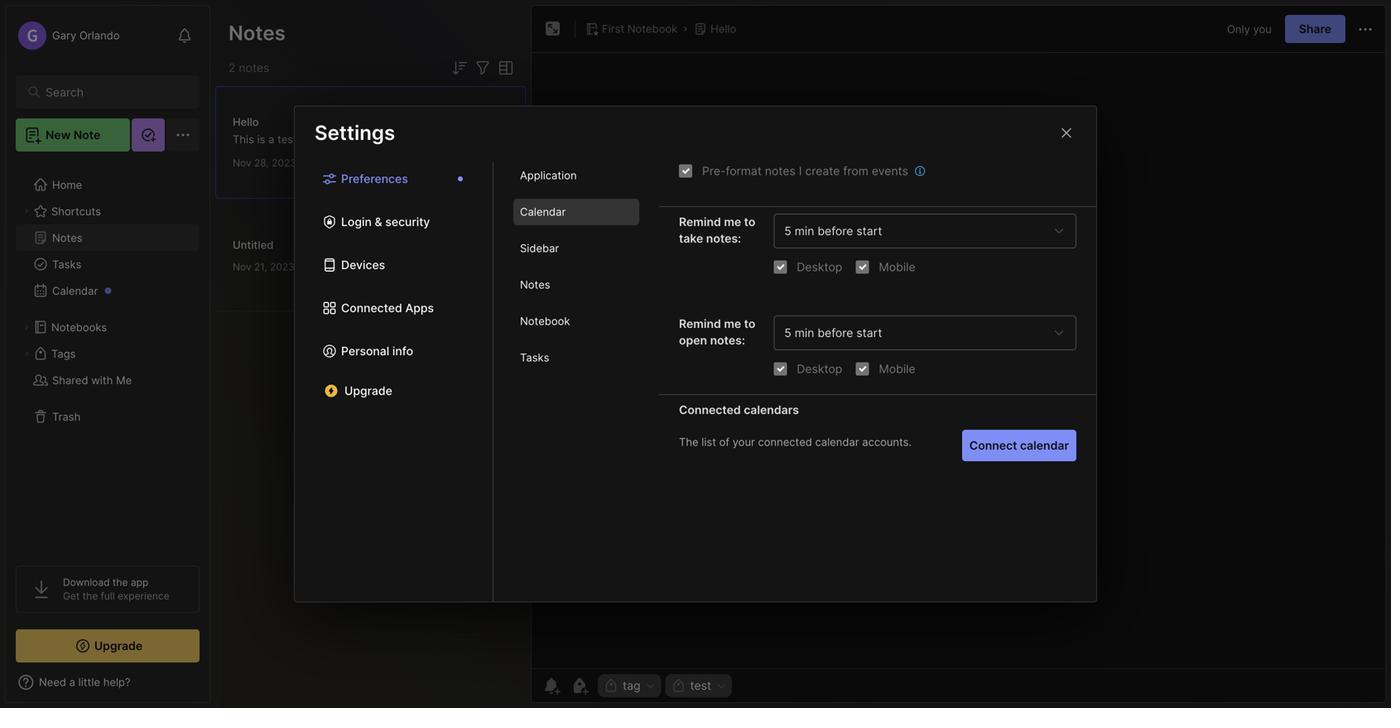 Task type: locate. For each thing, give the bounding box(es) containing it.
1 horizontal spatial upgrade
[[345, 384, 393, 398]]

upgrade down personal
[[345, 384, 393, 398]]

None search field
[[46, 82, 178, 102]]

1 me from the top
[[724, 215, 742, 229]]

Remind me to open notes: text field
[[785, 326, 1048, 340]]

0 vertical spatial hello
[[711, 22, 737, 35]]

tasks
[[52, 258, 81, 271], [520, 351, 550, 364]]

1 vertical spatial test
[[690, 679, 712, 693]]

home link
[[16, 171, 200, 198]]

tags button
[[16, 340, 199, 367]]

0 vertical spatial notes:
[[706, 232, 741, 246]]

notes left i
[[765, 164, 796, 178]]

1 horizontal spatial calendar
[[520, 206, 566, 218]]

test right a
[[278, 133, 297, 146]]

notebooks
[[51, 321, 107, 334]]

calendar inside tab
[[520, 206, 566, 218]]

0 vertical spatial 2023
[[272, 157, 296, 169]]

0 horizontal spatial notes
[[239, 61, 270, 75]]

tree
[[6, 162, 210, 551]]

1 vertical spatial tasks
[[520, 351, 550, 364]]

calendar left accounts.
[[815, 436, 859, 449]]

1 vertical spatial hello
[[233, 116, 259, 128]]

0 horizontal spatial test
[[278, 133, 297, 146]]

notes: inside the "remind me to take notes:"
[[706, 232, 741, 246]]

2023 right 21,
[[270, 261, 295, 273]]

me for remind me to open notes:
[[724, 317, 742, 331]]

0 horizontal spatial the
[[83, 590, 98, 602]]

hello
[[711, 22, 737, 35], [233, 116, 259, 128]]

hello inside button
[[711, 22, 737, 35]]

1 mobile from the top
[[879, 260, 916, 274]]

to for remind me to take notes:
[[744, 215, 756, 229]]

0 horizontal spatial connected
[[341, 301, 402, 315]]

calendar
[[520, 206, 566, 218], [52, 284, 98, 297]]

full
[[101, 590, 115, 602]]

1 vertical spatial notes
[[765, 164, 796, 178]]

0 vertical spatial tasks
[[52, 258, 81, 271]]

events
[[872, 164, 909, 178]]

trash
[[52, 410, 81, 423]]

tasks down notebook tab
[[520, 351, 550, 364]]

1 vertical spatial upgrade
[[94, 639, 143, 653]]

0 horizontal spatial calendar
[[52, 284, 98, 297]]

0 vertical spatial to
[[744, 215, 756, 229]]

1 tab list from the left
[[295, 162, 494, 602]]

to inside the remind me to open notes:
[[744, 317, 756, 331]]

1 vertical spatial remind
[[679, 317, 721, 331]]

none search field inside main element
[[46, 82, 178, 102]]

notebook right first
[[628, 22, 678, 35]]

mobile right mobile option
[[879, 362, 916, 376]]

2 tab list from the left
[[494, 162, 659, 602]]

settings
[[315, 121, 395, 145]]

the list of your connected calendar accounts.
[[679, 436, 912, 449]]

0 vertical spatial upgrade button
[[315, 378, 473, 404]]

upgrade
[[345, 384, 393, 398], [94, 639, 143, 653]]

2 mobile from the top
[[879, 362, 916, 376]]

0 vertical spatial mobile
[[879, 260, 916, 274]]

shortcuts button
[[16, 198, 199, 224]]

upgrade button down info at the left of page
[[315, 378, 473, 404]]

only you
[[1228, 23, 1272, 35]]

notes
[[239, 61, 270, 75], [765, 164, 796, 178]]

desktop checkbox up calendars
[[774, 362, 787, 376]]

tasks button
[[16, 251, 199, 277]]

0 horizontal spatial upgrade
[[94, 639, 143, 653]]

remind inside the remind me to open notes:
[[679, 317, 721, 331]]

1 horizontal spatial notes
[[765, 164, 796, 178]]

tab list containing application
[[494, 162, 659, 602]]

from
[[844, 164, 869, 178]]

download the app get the full experience
[[63, 577, 169, 602]]

Remind me to open notes: field
[[774, 316, 1077, 350]]

only
[[1228, 23, 1251, 35]]

28,
[[254, 157, 269, 169]]

nov for nov 28, 2023
[[233, 157, 252, 169]]

1 vertical spatial me
[[724, 317, 742, 331]]

upgrade down full
[[94, 639, 143, 653]]

1 vertical spatial notes:
[[710, 333, 745, 347]]

a
[[268, 133, 275, 146]]

connect calendar
[[970, 439, 1069, 453]]

1 vertical spatial calendar
[[52, 284, 98, 297]]

tasks inside tab
[[520, 351, 550, 364]]

connect
[[970, 439, 1018, 453]]

main element
[[0, 0, 215, 708]]

connected up list on the right bottom of page
[[679, 403, 741, 417]]

1 horizontal spatial test
[[690, 679, 712, 693]]

notebook up tasks tab at the left
[[520, 315, 570, 328]]

to inside the "remind me to take notes:"
[[744, 215, 756, 229]]

nov left 28,
[[233, 157, 252, 169]]

notes down shortcuts
[[52, 231, 82, 244]]

mobile right mobile checkbox
[[879, 260, 916, 274]]

with
[[91, 374, 113, 387]]

1 horizontal spatial calendar
[[1020, 439, 1069, 453]]

nov left 21,
[[233, 261, 252, 273]]

2 me from the top
[[724, 317, 742, 331]]

first
[[602, 22, 625, 35]]

1 remind from the top
[[679, 215, 721, 229]]

2 desktop checkbox from the top
[[774, 362, 787, 376]]

this
[[233, 133, 254, 146]]

sidebar
[[520, 242, 559, 255]]

2 vertical spatial notes
[[520, 279, 550, 291]]

add tag image
[[570, 676, 590, 696]]

1 horizontal spatial notebook
[[628, 22, 678, 35]]

to
[[744, 215, 756, 229], [744, 317, 756, 331]]

notes: right open
[[710, 333, 745, 347]]

1 horizontal spatial connected
[[679, 403, 741, 417]]

share
[[1299, 22, 1332, 36]]

test
[[278, 133, 297, 146], [690, 679, 712, 693]]

tab list
[[295, 162, 494, 602], [494, 162, 659, 602]]

Desktop checkbox
[[774, 261, 787, 274], [774, 362, 787, 376]]

1 vertical spatial notes
[[52, 231, 82, 244]]

me for remind me to take notes:
[[724, 215, 742, 229]]

1 vertical spatial desktop checkbox
[[774, 362, 787, 376]]

0 vertical spatial calendar
[[520, 206, 566, 218]]

tags
[[51, 347, 76, 360]]

1 horizontal spatial tasks
[[520, 351, 550, 364]]

nov 28, 2023
[[233, 157, 296, 169]]

me inside the remind me to open notes:
[[724, 317, 742, 331]]

upgrade inside main element
[[94, 639, 143, 653]]

connected apps
[[341, 301, 434, 315]]

1 to from the top
[[744, 215, 756, 229]]

0 vertical spatial notes
[[229, 21, 286, 45]]

notes right 2
[[239, 61, 270, 75]]

tasks up calendar button
[[52, 258, 81, 271]]

2 horizontal spatial notes
[[520, 279, 550, 291]]

1 horizontal spatial upgrade button
[[315, 378, 473, 404]]

1 vertical spatial nov
[[233, 261, 252, 273]]

notes down sidebar
[[520, 279, 550, 291]]

upgrade for the top the upgrade popup button
[[345, 384, 393, 398]]

21,
[[254, 261, 267, 273]]

connected
[[758, 436, 812, 449]]

desktop
[[797, 260, 843, 274], [797, 362, 843, 376]]

2 nov from the top
[[233, 261, 252, 273]]

desktop left mobile checkbox
[[797, 260, 843, 274]]

tag
[[623, 679, 641, 693]]

me inside the "remind me to take notes:"
[[724, 215, 742, 229]]

upgrade for the upgrade popup button in main element
[[94, 639, 143, 653]]

notes:
[[706, 232, 741, 246], [710, 333, 745, 347]]

mobile
[[879, 260, 916, 274], [879, 362, 916, 376]]

application
[[520, 169, 577, 182]]

me
[[724, 215, 742, 229], [724, 317, 742, 331]]

desktop checkbox left mobile checkbox
[[774, 261, 787, 274]]

0 vertical spatial desktop
[[797, 260, 843, 274]]

0 vertical spatial connected
[[341, 301, 402, 315]]

tree containing home
[[6, 162, 210, 551]]

pre-
[[702, 164, 726, 178]]

notes: for take
[[706, 232, 741, 246]]

tag button
[[598, 674, 661, 697]]

notes: inside the remind me to open notes:
[[710, 333, 745, 347]]

0 vertical spatial upgrade
[[345, 384, 393, 398]]

notes inside tab
[[520, 279, 550, 291]]

remind inside the "remind me to take notes:"
[[679, 215, 721, 229]]

0 vertical spatial notebook
[[628, 22, 678, 35]]

upgrade button inside main element
[[16, 630, 200, 663]]

the down 'download'
[[83, 590, 98, 602]]

calendar up notebooks
[[52, 284, 98, 297]]

security
[[385, 215, 430, 229]]

i
[[799, 164, 802, 178]]

the
[[113, 577, 128, 589], [83, 590, 98, 602]]

hello button
[[691, 17, 740, 41]]

1 horizontal spatial hello
[[711, 22, 737, 35]]

1 horizontal spatial the
[[113, 577, 128, 589]]

nov
[[233, 157, 252, 169], [233, 261, 252, 273]]

of
[[720, 436, 730, 449]]

test inside button
[[690, 679, 712, 693]]

remind for open
[[679, 317, 721, 331]]

notes up 2 notes
[[229, 21, 286, 45]]

remind up open
[[679, 317, 721, 331]]

calendar button
[[16, 277, 199, 304]]

notebooks link
[[16, 314, 199, 340]]

2023 right 28,
[[272, 157, 296, 169]]

1 desktop from the top
[[797, 260, 843, 274]]

expand tags image
[[22, 349, 31, 359]]

1 vertical spatial to
[[744, 317, 756, 331]]

calendar
[[815, 436, 859, 449], [1020, 439, 1069, 453]]

the
[[679, 436, 699, 449]]

0 vertical spatial nov
[[233, 157, 252, 169]]

0 vertical spatial me
[[724, 215, 742, 229]]

devices
[[341, 258, 385, 272]]

0 vertical spatial desktop checkbox
[[774, 261, 787, 274]]

calendar up sidebar
[[520, 206, 566, 218]]

upgrade button
[[315, 378, 473, 404], [16, 630, 200, 663]]

remind
[[679, 215, 721, 229], [679, 317, 721, 331]]

shared
[[52, 374, 88, 387]]

1 vertical spatial desktop
[[797, 362, 843, 376]]

0 horizontal spatial upgrade button
[[16, 630, 200, 663]]

connected up the personal info
[[341, 301, 402, 315]]

connected
[[341, 301, 402, 315], [679, 403, 741, 417]]

apps
[[405, 301, 434, 315]]

remind up take
[[679, 215, 721, 229]]

test right tag
[[690, 679, 712, 693]]

2023
[[272, 157, 296, 169], [270, 261, 295, 273]]

1 nov from the top
[[233, 157, 252, 169]]

notes: right take
[[706, 232, 741, 246]]

shared with me
[[52, 374, 132, 387]]

calendar right the connect at bottom
[[1020, 439, 1069, 453]]

2 to from the top
[[744, 317, 756, 331]]

desktop for remind me to open notes:
[[797, 362, 843, 376]]

remind for take
[[679, 215, 721, 229]]

0 horizontal spatial tasks
[[52, 258, 81, 271]]

1 vertical spatial 2023
[[270, 261, 295, 273]]

accounts.
[[863, 436, 912, 449]]

nov for nov 21, 2023
[[233, 261, 252, 273]]

0 vertical spatial remind
[[679, 215, 721, 229]]

the up full
[[113, 577, 128, 589]]

2 remind from the top
[[679, 317, 721, 331]]

me
[[116, 374, 132, 387]]

download
[[63, 577, 110, 589]]

2 notes
[[229, 61, 270, 75]]

notebook
[[628, 22, 678, 35], [520, 315, 570, 328]]

1 desktop checkbox from the top
[[774, 261, 787, 274]]

connected for connected apps
[[341, 301, 402, 315]]

your
[[733, 436, 755, 449]]

first notebook button
[[582, 17, 681, 41]]

2 desktop from the top
[[797, 362, 843, 376]]

upgrade button down full
[[16, 630, 200, 663]]

Pre-format notes I create from events checkbox
[[679, 164, 692, 178]]

0 horizontal spatial notes
[[52, 231, 82, 244]]

0 horizontal spatial notebook
[[520, 315, 570, 328]]

1 vertical spatial upgrade button
[[16, 630, 200, 663]]

1 vertical spatial mobile
[[879, 362, 916, 376]]

preferences
[[341, 172, 408, 186]]

desktop left mobile option
[[797, 362, 843, 376]]

1 vertical spatial connected
[[679, 403, 741, 417]]

1 vertical spatial notebook
[[520, 315, 570, 328]]



Task type: describe. For each thing, give the bounding box(es) containing it.
take
[[679, 232, 704, 246]]

tab list containing preferences
[[295, 162, 494, 602]]

calendar inside button
[[52, 284, 98, 297]]

format
[[726, 164, 762, 178]]

0 horizontal spatial hello
[[233, 116, 259, 128]]

notes: for open
[[710, 333, 745, 347]]

Remind me to take notes: field
[[774, 214, 1077, 248]]

Search text field
[[46, 84, 178, 100]]

personal info
[[341, 344, 413, 358]]

Mobile checkbox
[[856, 362, 869, 376]]

open
[[679, 333, 707, 347]]

connected for connected calendars
[[679, 403, 741, 417]]

calendar inside button
[[1020, 439, 1069, 453]]

tasks inside button
[[52, 258, 81, 271]]

tasks tab
[[514, 345, 639, 371]]

0 vertical spatial the
[[113, 577, 128, 589]]

info
[[393, 344, 413, 358]]

shortcuts
[[51, 205, 101, 218]]

connected calendars
[[679, 403, 799, 417]]

share button
[[1285, 15, 1346, 43]]

home
[[52, 178, 82, 191]]

sidebar tab
[[514, 235, 639, 262]]

0 vertical spatial notes
[[239, 61, 270, 75]]

desktop checkbox for remind me to take notes:
[[774, 261, 787, 274]]

list
[[702, 436, 716, 449]]

calendar tab
[[514, 199, 639, 225]]

is
[[257, 133, 265, 146]]

new note
[[46, 128, 100, 142]]

notes link
[[16, 224, 199, 251]]

notes tab
[[514, 272, 639, 298]]

0 vertical spatial test
[[278, 133, 297, 146]]

nov 21, 2023
[[233, 261, 295, 273]]

login
[[341, 215, 372, 229]]

note
[[74, 128, 100, 142]]

add a reminder image
[[542, 676, 562, 696]]

Remind me to take notes: text field
[[785, 224, 1048, 238]]

&
[[375, 215, 382, 229]]

login & security
[[341, 215, 430, 229]]

desktop checkbox for remind me to open notes:
[[774, 362, 787, 376]]

application tab
[[514, 162, 639, 189]]

trash link
[[16, 403, 199, 430]]

get
[[63, 590, 80, 602]]

to for remind me to open notes:
[[744, 317, 756, 331]]

this is a test
[[233, 133, 297, 146]]

connect calendar button
[[962, 430, 1077, 461]]

notebook tab
[[514, 308, 639, 335]]

experience
[[118, 590, 169, 602]]

test button
[[666, 674, 732, 697]]

you
[[1254, 23, 1272, 35]]

Note Editor text field
[[532, 52, 1386, 668]]

close image
[[1057, 123, 1077, 143]]

app
[[131, 577, 149, 589]]

notes inside main element
[[52, 231, 82, 244]]

2
[[229, 61, 236, 75]]

shared with me link
[[16, 367, 199, 393]]

desktop for remind me to take notes:
[[797, 260, 843, 274]]

remind me to take notes:
[[679, 215, 756, 246]]

mobile for remind me to take notes:
[[879, 260, 916, 274]]

new
[[46, 128, 71, 142]]

personal
[[341, 344, 390, 358]]

pre-format notes i create from events
[[702, 164, 909, 178]]

expand notebooks image
[[22, 322, 31, 332]]

notebook inside button
[[628, 22, 678, 35]]

remind me to open notes:
[[679, 317, 756, 347]]

2023 for nov 21, 2023
[[270, 261, 295, 273]]

1 vertical spatial the
[[83, 590, 98, 602]]

first notebook
[[602, 22, 678, 35]]

tree inside main element
[[6, 162, 210, 551]]

notebook inside tab
[[520, 315, 570, 328]]

1 horizontal spatial notes
[[229, 21, 286, 45]]

Mobile checkbox
[[856, 261, 869, 274]]

expand note image
[[543, 19, 563, 39]]

note window element
[[531, 5, 1387, 703]]

create
[[806, 164, 840, 178]]

mobile for remind me to open notes:
[[879, 362, 916, 376]]

0 horizontal spatial calendar
[[815, 436, 859, 449]]

2023 for nov 28, 2023
[[272, 157, 296, 169]]

untitled
[[233, 239, 274, 251]]

calendars
[[744, 403, 799, 417]]



Task type: vqa. For each thing, say whether or not it's contained in the screenshot.
More actions Field to the bottom
no



